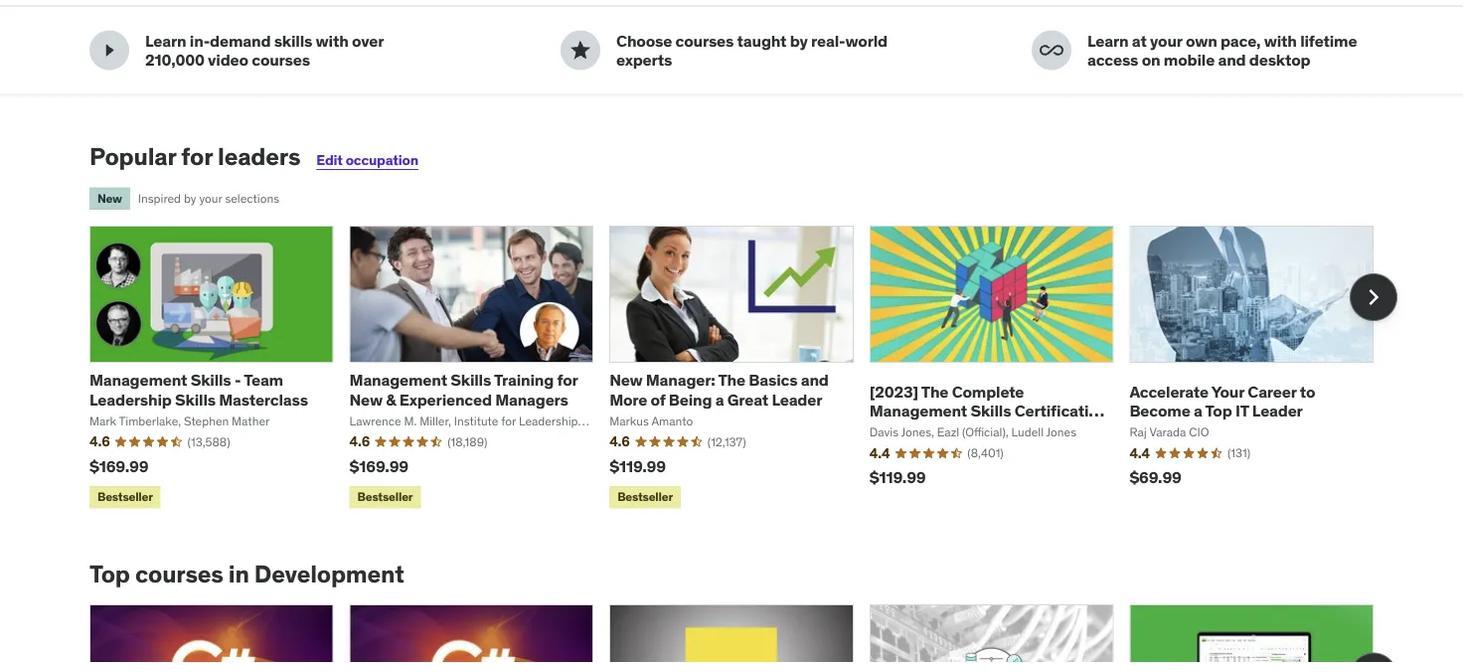 Task type: locate. For each thing, give the bounding box(es) containing it.
real-
[[811, 30, 846, 51]]

the right the [2023]
[[922, 381, 949, 401]]

1 horizontal spatial your
[[1151, 30, 1183, 51]]

210,000
[[145, 49, 205, 70]]

1 vertical spatial for
[[557, 370, 578, 390]]

a left 'your'
[[1194, 400, 1203, 421]]

3 medium image from the left
[[1040, 38, 1064, 62]]

1 vertical spatial next image
[[1358, 661, 1390, 663]]

selections
[[225, 191, 279, 206]]

1 horizontal spatial for
[[557, 370, 578, 390]]

with inside learn in-demand skills with over 210,000 video courses
[[316, 30, 349, 51]]

learn inside learn in-demand skills with over 210,000 video courses
[[145, 30, 186, 51]]

occupation
[[346, 151, 418, 169]]

management skills - team leadership skills masterclass
[[89, 370, 308, 409]]

masterclass
[[219, 389, 308, 409]]

0 vertical spatial next image
[[1358, 281, 1390, 313]]

lifetime
[[1301, 30, 1358, 51]]

your
[[1151, 30, 1183, 51], [199, 191, 222, 206]]

the left basics
[[718, 370, 746, 390]]

2 horizontal spatial new
[[610, 370, 643, 390]]

new manager: the basics and more of being a great leader link
[[610, 370, 829, 409]]

course
[[870, 419, 922, 440]]

0 horizontal spatial for
[[181, 142, 213, 172]]

a inside 'accelerate your career to become a top it leader'
[[1194, 400, 1203, 421]]

on
[[1142, 49, 1161, 70]]

and
[[1218, 49, 1246, 70], [801, 370, 829, 390]]

1 vertical spatial and
[[801, 370, 829, 390]]

1 horizontal spatial top
[[1206, 400, 1233, 421]]

1 horizontal spatial leader
[[1253, 400, 1303, 421]]

0 horizontal spatial a
[[716, 389, 724, 409]]

accelerate your career to become a top it leader
[[1130, 381, 1316, 421]]

0 vertical spatial top
[[1206, 400, 1233, 421]]

1 vertical spatial carousel element
[[89, 605, 1398, 663]]

managers
[[495, 389, 569, 409]]

[2023] the complete management skills certification course
[[870, 381, 1108, 440]]

courses inside learn in-demand skills with over 210,000 video courses
[[252, 49, 310, 70]]

taught
[[737, 30, 787, 51]]

great
[[728, 389, 769, 409]]

0 horizontal spatial courses
[[135, 559, 223, 589]]

1 horizontal spatial and
[[1218, 49, 1246, 70]]

with right pace,
[[1265, 30, 1297, 51]]

become
[[1130, 400, 1191, 421]]

certification
[[1015, 400, 1108, 421]]

0 horizontal spatial medium image
[[97, 38, 121, 62]]

management inside management skills training for new & experienced managers
[[350, 370, 447, 390]]

basics
[[749, 370, 798, 390]]

new for new manager: the basics and more of being a great leader
[[610, 370, 643, 390]]

a inside new manager: the basics and more of being a great leader
[[716, 389, 724, 409]]

for up inspired by your selections
[[181, 142, 213, 172]]

2 horizontal spatial medium image
[[1040, 38, 1064, 62]]

the
[[718, 370, 746, 390], [922, 381, 949, 401]]

by inside choose courses taught by real-world experts
[[790, 30, 808, 51]]

1 horizontal spatial a
[[1194, 400, 1203, 421]]

0 horizontal spatial learn
[[145, 30, 186, 51]]

for right training
[[557, 370, 578, 390]]

your left selections in the left top of the page
[[199, 191, 222, 206]]

courses inside choose courses taught by real-world experts
[[676, 30, 734, 51]]

2 next image from the top
[[1358, 661, 1390, 663]]

1 learn from the left
[[145, 30, 186, 51]]

top
[[1206, 400, 1233, 421], [89, 559, 130, 589]]

0 horizontal spatial new
[[97, 190, 122, 206]]

for
[[181, 142, 213, 172], [557, 370, 578, 390]]

video
[[208, 49, 248, 70]]

management inside management skills - team leadership skills masterclass
[[89, 370, 187, 390]]

medium image left '210,000'
[[97, 38, 121, 62]]

it
[[1236, 400, 1249, 421]]

world
[[846, 30, 888, 51]]

courses
[[676, 30, 734, 51], [252, 49, 310, 70], [135, 559, 223, 589]]

0 horizontal spatial management
[[89, 370, 187, 390]]

1 horizontal spatial the
[[922, 381, 949, 401]]

learn inside learn at your own pace, with lifetime access on mobile and desktop
[[1088, 30, 1129, 51]]

of
[[651, 389, 666, 409]]

by left real- on the top right of page
[[790, 30, 808, 51]]

management for skills
[[89, 370, 187, 390]]

0 vertical spatial your
[[1151, 30, 1183, 51]]

and right basics
[[801, 370, 829, 390]]

courses for taught
[[676, 30, 734, 51]]

1 horizontal spatial learn
[[1088, 30, 1129, 51]]

choose
[[616, 30, 672, 51]]

your for at
[[1151, 30, 1183, 51]]

with
[[316, 30, 349, 51], [1265, 30, 1297, 51]]

medium image for learn at your own pace, with lifetime access on mobile and desktop
[[1040, 38, 1064, 62]]

by
[[790, 30, 808, 51], [184, 191, 196, 206]]

medium image left access
[[1040, 38, 1064, 62]]

leader
[[772, 389, 823, 409], [1253, 400, 1303, 421]]

and right own
[[1218, 49, 1246, 70]]

1 vertical spatial top
[[89, 559, 130, 589]]

learn
[[145, 30, 186, 51], [1088, 30, 1129, 51]]

1 horizontal spatial with
[[1265, 30, 1297, 51]]

leadership
[[89, 389, 172, 409]]

team
[[244, 370, 283, 390]]

1 vertical spatial your
[[199, 191, 222, 206]]

new inside new manager: the basics and more of being a great leader
[[610, 370, 643, 390]]

next image
[[1358, 281, 1390, 313], [1358, 661, 1390, 663]]

learn left in-
[[145, 30, 186, 51]]

experts
[[616, 49, 672, 70]]

to
[[1300, 381, 1316, 401]]

learn left the at
[[1088, 30, 1129, 51]]

leader right the it
[[1253, 400, 1303, 421]]

1 horizontal spatial by
[[790, 30, 808, 51]]

0 horizontal spatial with
[[316, 30, 349, 51]]

0 vertical spatial and
[[1218, 49, 1246, 70]]

pace,
[[1221, 30, 1261, 51]]

0 horizontal spatial leader
[[772, 389, 823, 409]]

-
[[235, 370, 241, 390]]

medium image
[[97, 38, 121, 62], [569, 38, 593, 62], [1040, 38, 1064, 62]]

accelerate
[[1130, 381, 1209, 401]]

medium image left experts
[[569, 38, 593, 62]]

by right inspired
[[184, 191, 196, 206]]

inspired
[[138, 191, 181, 206]]

with left over
[[316, 30, 349, 51]]

access
[[1088, 49, 1139, 70]]

a
[[716, 389, 724, 409], [1194, 400, 1203, 421]]

management
[[89, 370, 187, 390], [350, 370, 447, 390], [870, 400, 968, 421]]

1 carousel element from the top
[[89, 226, 1398, 513]]

new down popular on the left
[[97, 190, 122, 206]]

leader right the great
[[772, 389, 823, 409]]

the inside new manager: the basics and more of being a great leader
[[718, 370, 746, 390]]

courses left 'in'
[[135, 559, 223, 589]]

skills inside [2023] the complete management skills certification course
[[971, 400, 1012, 421]]

mobile
[[1164, 49, 1215, 70]]

your right the at
[[1151, 30, 1183, 51]]

in-
[[190, 30, 210, 51]]

1 horizontal spatial new
[[350, 389, 383, 409]]

new left &
[[350, 389, 383, 409]]

2 horizontal spatial management
[[870, 400, 968, 421]]

courses left taught in the right of the page
[[676, 30, 734, 51]]

development
[[254, 559, 404, 589]]

courses right video
[[252, 49, 310, 70]]

0 horizontal spatial top
[[89, 559, 130, 589]]

skills
[[191, 370, 231, 390], [451, 370, 491, 390], [175, 389, 216, 409], [971, 400, 1012, 421]]

1 horizontal spatial courses
[[252, 49, 310, 70]]

0 horizontal spatial and
[[801, 370, 829, 390]]

a left the great
[[716, 389, 724, 409]]

career
[[1248, 381, 1297, 401]]

0 horizontal spatial your
[[199, 191, 222, 206]]

2 horizontal spatial courses
[[676, 30, 734, 51]]

new left 'of'
[[610, 370, 643, 390]]

over
[[352, 30, 384, 51]]

new
[[97, 190, 122, 206], [610, 370, 643, 390], [350, 389, 383, 409]]

1 medium image from the left
[[97, 38, 121, 62]]

1 with from the left
[[316, 30, 349, 51]]

your inside learn at your own pace, with lifetime access on mobile and desktop
[[1151, 30, 1183, 51]]

2 with from the left
[[1265, 30, 1297, 51]]

1 horizontal spatial medium image
[[569, 38, 593, 62]]

1 vertical spatial by
[[184, 191, 196, 206]]

1 horizontal spatial management
[[350, 370, 447, 390]]

0 vertical spatial by
[[790, 30, 808, 51]]

0 horizontal spatial the
[[718, 370, 746, 390]]

edit
[[316, 151, 343, 169]]

manager:
[[646, 370, 716, 390]]

accelerate your career to become a top it leader link
[[1130, 381, 1316, 421]]

learn for learn in-demand skills with over 210,000 video courses
[[145, 30, 186, 51]]

carousel element
[[89, 226, 1398, 513], [89, 605, 1398, 663]]

2 learn from the left
[[1088, 30, 1129, 51]]

0 vertical spatial carousel element
[[89, 226, 1398, 513]]

2 medium image from the left
[[569, 38, 593, 62]]

management for &
[[350, 370, 447, 390]]

medium image for learn in-demand skills with over 210,000 video courses
[[97, 38, 121, 62]]



Task type: vqa. For each thing, say whether or not it's contained in the screenshot.
the left The
yes



Task type: describe. For each thing, give the bounding box(es) containing it.
edit occupation
[[316, 151, 418, 169]]

choose courses taught by real-world experts
[[616, 30, 888, 70]]

0 horizontal spatial by
[[184, 191, 196, 206]]

medium image for choose courses taught by real-world experts
[[569, 38, 593, 62]]

edit occupation button
[[316, 151, 418, 169]]

management inside [2023] the complete management skills certification course
[[870, 400, 968, 421]]

new inside management skills training for new & experienced managers
[[350, 389, 383, 409]]

leader inside 'accelerate your career to become a top it leader'
[[1253, 400, 1303, 421]]

skills inside management skills training for new & experienced managers
[[451, 370, 491, 390]]

leaders
[[218, 142, 301, 172]]

carousel element containing management skills - team leadership skills masterclass
[[89, 226, 1398, 513]]

at
[[1132, 30, 1147, 51]]

being
[[669, 389, 712, 409]]

courses for in
[[135, 559, 223, 589]]

leader inside new manager: the basics and more of being a great leader
[[772, 389, 823, 409]]

skills
[[274, 30, 312, 51]]

learn in-demand skills with over 210,000 video courses
[[145, 30, 384, 70]]

learn at your own pace, with lifetime access on mobile and desktop
[[1088, 30, 1358, 70]]

management skills training for new & experienced managers
[[350, 370, 578, 409]]

experienced
[[399, 389, 492, 409]]

your for by
[[199, 191, 222, 206]]

top inside 'accelerate your career to become a top it leader'
[[1206, 400, 1233, 421]]

for inside management skills training for new & experienced managers
[[557, 370, 578, 390]]

popular for leaders
[[89, 142, 301, 172]]

new for new
[[97, 190, 122, 206]]

training
[[494, 370, 554, 390]]

own
[[1186, 30, 1218, 51]]

and inside learn at your own pace, with lifetime access on mobile and desktop
[[1218, 49, 1246, 70]]

[2023]
[[870, 381, 919, 401]]

the inside [2023] the complete management skills certification course
[[922, 381, 949, 401]]

in
[[229, 559, 249, 589]]

inspired by your selections
[[138, 191, 279, 206]]

[2023] the complete management skills certification course link
[[870, 381, 1108, 440]]

complete
[[952, 381, 1024, 401]]

&
[[386, 389, 396, 409]]

2 carousel element from the top
[[89, 605, 1398, 663]]

popular
[[89, 142, 176, 172]]

desktop
[[1250, 49, 1311, 70]]

top courses in development
[[89, 559, 404, 589]]

more
[[610, 389, 647, 409]]

management skills - team leadership skills masterclass link
[[89, 370, 308, 409]]

with inside learn at your own pace, with lifetime access on mobile and desktop
[[1265, 30, 1297, 51]]

0 vertical spatial for
[[181, 142, 213, 172]]

learn for learn at your own pace, with lifetime access on mobile and desktop
[[1088, 30, 1129, 51]]

your
[[1212, 381, 1245, 401]]

1 next image from the top
[[1358, 281, 1390, 313]]

demand
[[210, 30, 271, 51]]

new manager: the basics and more of being a great leader
[[610, 370, 829, 409]]

management skills training for new & experienced managers link
[[350, 370, 578, 409]]

and inside new manager: the basics and more of being a great leader
[[801, 370, 829, 390]]



